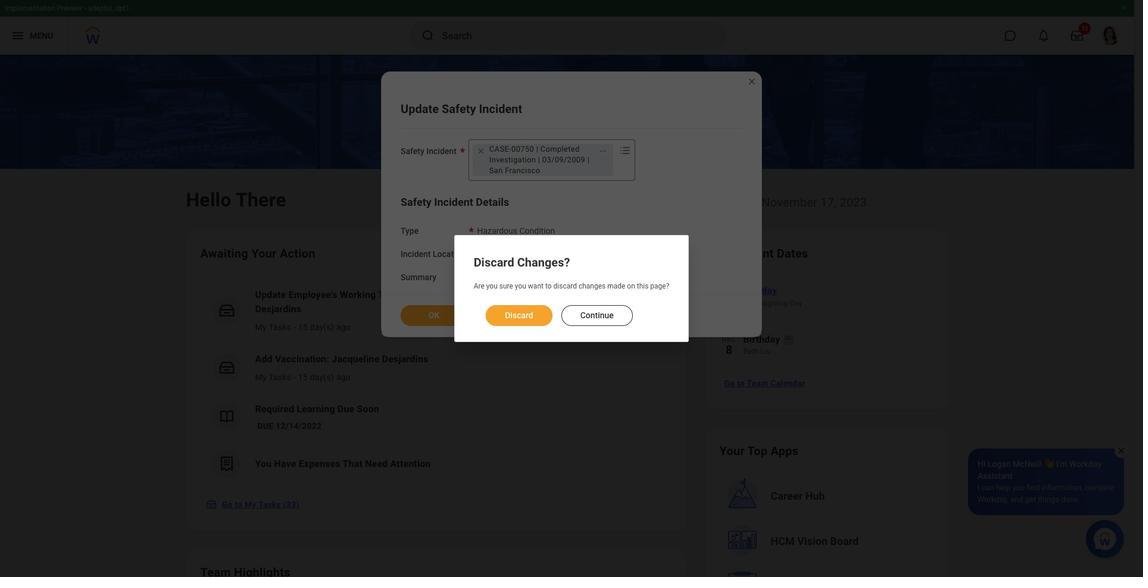 Task type: locate. For each thing, give the bounding box(es) containing it.
career hub
[[771, 490, 825, 503]]

implementation preview -   adeptai_dpt1
[[5, 4, 130, 13]]

to down dashboard expenses "image"
[[235, 500, 242, 510]]

my tasks - 15 day(s) ago up vaccination:
[[255, 323, 351, 332]]

and
[[1011, 495, 1023, 504]]

2
[[524, 249, 529, 259], [620, 249, 624, 259]]

- left building
[[583, 249, 586, 259]]

0 vertical spatial safety
[[442, 102, 476, 116]]

case-00750 | completed investigation | 03/09/2009 | san francisco
[[489, 145, 590, 175]]

you
[[486, 282, 498, 291], [515, 282, 526, 291], [1013, 483, 1025, 492]]

go for go to team calendar
[[724, 379, 735, 388]]

0 vertical spatial ago
[[336, 323, 351, 332]]

tasks inside button
[[258, 500, 281, 510]]

safety incident details group
[[401, 195, 743, 284]]

add
[[255, 354, 273, 365]]

tasks up add
[[269, 323, 291, 332]]

00750
[[511, 145, 534, 154]]

add vaccination: jacqueline desjardins
[[255, 354, 428, 365]]

2 vertical spatial my
[[245, 500, 256, 510]]

-
[[84, 4, 86, 13], [583, 249, 586, 259], [293, 323, 296, 332], [293, 373, 296, 382]]

1 horizontal spatial 2
[[620, 249, 624, 259]]

1 horizontal spatial to
[[545, 282, 552, 291]]

1 vertical spatial to
[[737, 379, 745, 388]]

- right preview
[[84, 4, 86, 13]]

discard down arrangement:
[[505, 311, 533, 320]]

location
[[433, 249, 465, 259]]

day(s) down the add vaccination: jacqueline desjardins
[[310, 373, 334, 382]]

my left (33)
[[245, 500, 256, 510]]

to inside discard changes? dialog
[[545, 282, 552, 291]]

francisco
[[505, 166, 540, 175]]

there
[[236, 189, 286, 211]]

on
[[627, 282, 635, 291]]

inbox image
[[218, 359, 235, 377], [205, 499, 217, 511]]

0 vertical spatial my tasks - 15 day(s) ago
[[255, 323, 351, 332]]

to for go to team calendar
[[737, 379, 745, 388]]

important dates element
[[720, 276, 934, 369]]

discard changes?
[[474, 255, 570, 270]]

inbox image
[[218, 302, 235, 320]]

nov
[[722, 286, 737, 295]]

update for update safety incident
[[401, 102, 439, 116]]

tasks left (33)
[[258, 500, 281, 510]]

hello there
[[186, 189, 286, 211]]

to left team
[[737, 379, 745, 388]]

safety for safety incident details
[[401, 196, 432, 208]]

0 vertical spatial due
[[338, 404, 354, 415]]

hi
[[978, 460, 986, 469]]

2 15 from the top
[[298, 373, 308, 382]]

1 vertical spatial 15
[[298, 373, 308, 382]]

1 vertical spatial ago
[[336, 373, 351, 382]]

you right are
[[486, 282, 498, 291]]

1 horizontal spatial your
[[720, 444, 745, 458]]

0 vertical spatial your
[[251, 247, 277, 261]]

i'm
[[1056, 460, 1067, 469]]

1 horizontal spatial due
[[338, 404, 354, 415]]

0 vertical spatial 15
[[298, 323, 308, 332]]

0 horizontal spatial due
[[258, 422, 274, 431]]

2 ago from the top
[[336, 373, 351, 382]]

request
[[406, 289, 441, 301]]

| right 03/09/2009
[[587, 155, 590, 164]]

inbox image left go to my tasks (33) at bottom left
[[205, 499, 217, 511]]

safety inside safety incident details group
[[401, 196, 432, 208]]

0 horizontal spatial update
[[255, 289, 286, 301]]

incident
[[479, 102, 522, 116], [426, 146, 457, 156], [434, 196, 473, 208], [401, 249, 431, 259]]

implementation preview -   adeptai_dpt1 banner
[[0, 0, 1134, 55]]

15 down vaccination:
[[298, 373, 308, 382]]

my tasks - 15 day(s) ago
[[255, 323, 351, 332], [255, 373, 351, 382]]

go to team calendar
[[724, 379, 805, 388]]

2 day(s) from the top
[[310, 373, 334, 382]]

mcneil!
[[1013, 460, 1042, 469]]

my down add
[[255, 373, 267, 382]]

can
[[982, 483, 994, 492]]

x small image
[[475, 145, 487, 157]]

update inside update employee's working time: request flexible work arrangement: jacqueline desjardins
[[255, 289, 286, 301]]

1 vertical spatial discard
[[505, 311, 533, 320]]

1 vertical spatial safety
[[401, 146, 424, 156]]

0 vertical spatial tasks
[[269, 323, 291, 332]]

your left action
[[251, 247, 277, 261]]

safety incident details
[[401, 196, 509, 208]]

update up safety incident
[[401, 102, 439, 116]]

1 horizontal spatial inbox image
[[218, 359, 235, 377]]

my tasks - 15 day(s) ago down vaccination:
[[255, 373, 351, 382]]

update left the employee's
[[255, 289, 286, 301]]

my up add
[[255, 323, 267, 332]]

x image
[[1117, 447, 1126, 456]]

due
[[338, 404, 354, 415], [258, 422, 274, 431]]

you up and
[[1013, 483, 1025, 492]]

my inside button
[[245, 500, 256, 510]]

0 vertical spatial day(s)
[[310, 323, 334, 332]]

1 vertical spatial update
[[255, 289, 286, 301]]

go to team calendar button
[[720, 372, 810, 395]]

2 vertical spatial tasks
[[258, 500, 281, 510]]

1 day(s) from the top
[[310, 323, 334, 332]]

95-8419471-2    headquarters - building 2 link
[[477, 247, 624, 259]]

awaiting your action
[[200, 247, 315, 261]]

go left team
[[724, 379, 735, 388]]

it's
[[705, 195, 721, 210]]

jacqueline up continue
[[568, 289, 616, 301]]

0 horizontal spatial 2
[[524, 249, 529, 259]]

day(s) down the employee's
[[310, 323, 334, 332]]

desjardins inside update employee's working time: request flexible work arrangement: jacqueline desjardins
[[255, 304, 301, 315]]

employee's
[[289, 289, 337, 301]]

due down required
[[258, 422, 274, 431]]

changes
[[579, 282, 606, 291]]

completed
[[540, 145, 580, 154]]

continue
[[580, 311, 614, 320]]

discard up sure
[[474, 255, 514, 270]]

1 vertical spatial day(s)
[[310, 373, 334, 382]]

15 up vaccination:
[[298, 323, 308, 332]]

done.
[[1061, 495, 1081, 504]]

desjardins
[[255, 304, 301, 315], [382, 354, 428, 365]]

to
[[545, 282, 552, 291], [737, 379, 745, 388], [235, 500, 242, 510]]

0 horizontal spatial jacqueline
[[332, 354, 380, 365]]

update for update employee's working time: request flexible work arrangement: jacqueline desjardins
[[255, 289, 286, 301]]

23
[[722, 294, 736, 308]]

1 vertical spatial desjardins
[[382, 354, 428, 365]]

you have expenses that need attention button
[[200, 441, 672, 488]]

update safety incident
[[401, 102, 522, 116]]

due 12/14/2022
[[258, 422, 322, 431]]

0 vertical spatial my
[[255, 323, 267, 332]]

region containing discard
[[474, 296, 669, 328]]

1 horizontal spatial update
[[401, 102, 439, 116]]

important dates
[[720, 247, 808, 261]]

1 vertical spatial my tasks - 15 day(s) ago
[[255, 373, 351, 382]]

0 vertical spatial desjardins
[[255, 304, 301, 315]]

jacqueline up soon
[[332, 354, 380, 365]]

update safety incident dialog
[[381, 71, 762, 338]]

incident location
[[401, 249, 465, 259]]

go for go to my tasks (33)
[[222, 500, 232, 510]]

region inside discard changes? dialog
[[474, 296, 669, 328]]

required
[[255, 404, 294, 415]]

ago up the add vaccination: jacqueline desjardins
[[336, 323, 351, 332]]

1 vertical spatial due
[[258, 422, 274, 431]]

1 vertical spatial inbox image
[[205, 499, 217, 511]]

due left soon
[[338, 404, 354, 415]]

type
[[401, 226, 419, 236]]

0 vertical spatial jacqueline
[[568, 289, 616, 301]]

1 vertical spatial my
[[255, 373, 267, 382]]

0 horizontal spatial desjardins
[[255, 304, 301, 315]]

inbox image left add
[[218, 359, 235, 377]]

tasks for inbox image
[[269, 323, 291, 332]]

jacqueline
[[568, 289, 616, 301], [332, 354, 380, 365]]

region
[[474, 296, 669, 328]]

discard inside button
[[505, 311, 533, 320]]

0 horizontal spatial go
[[222, 500, 232, 510]]

ago
[[336, 323, 351, 332], [336, 373, 351, 382]]

0 vertical spatial go
[[724, 379, 735, 388]]

2023
[[840, 195, 867, 210]]

search image
[[421, 29, 435, 43]]

- inside banner
[[84, 4, 86, 13]]

2 horizontal spatial you
[[1013, 483, 1025, 492]]

required learning due soon
[[255, 404, 379, 415]]

0 vertical spatial update
[[401, 102, 439, 116]]

1 horizontal spatial desjardins
[[382, 354, 428, 365]]

are you sure you want to discard changes made on this page?
[[474, 282, 669, 291]]

1 horizontal spatial jacqueline
[[568, 289, 616, 301]]

book open image
[[218, 408, 235, 426]]

apps
[[771, 444, 799, 458]]

dates
[[777, 247, 808, 261]]

- down vaccination:
[[293, 373, 296, 382]]

go down dashboard expenses "image"
[[222, 500, 232, 510]]

0 horizontal spatial inbox image
[[205, 499, 217, 511]]

you right sure
[[515, 282, 526, 291]]

i
[[978, 483, 980, 492]]

my for inbox image
[[255, 323, 267, 332]]

headquarters
[[531, 249, 581, 259]]

you inside 'hi logan mcneil! 👋 i'm workday assistant i can help you find information, navigate workday, and get things done.'
[[1013, 483, 1025, 492]]

ago down the add vaccination: jacqueline desjardins
[[336, 373, 351, 382]]

1 15 from the top
[[298, 323, 308, 332]]

important
[[720, 247, 774, 261]]

2 horizontal spatial to
[[737, 379, 745, 388]]

discard
[[474, 255, 514, 270], [505, 311, 533, 320]]

0 vertical spatial inbox image
[[218, 359, 235, 377]]

1 vertical spatial go
[[222, 500, 232, 510]]

1 vertical spatial your
[[720, 444, 745, 458]]

0 horizontal spatial you
[[486, 282, 498, 291]]

incident up summary
[[401, 249, 431, 259]]

your left top
[[720, 444, 745, 458]]

page?
[[650, 282, 669, 291]]

my
[[255, 323, 267, 332], [255, 373, 267, 382], [245, 500, 256, 510]]

to for go to my tasks (33)
[[235, 500, 242, 510]]

related actions image
[[599, 147, 607, 155]]

1 vertical spatial tasks
[[269, 373, 291, 382]]

hi logan mcneil! 👋 i'm workday assistant i can help you find information, navigate workday, and get things done.
[[978, 460, 1114, 504]]

0 vertical spatial discard
[[474, 255, 514, 270]]

update inside dialog
[[401, 102, 439, 116]]

0 vertical spatial to
[[545, 282, 552, 291]]

2 vertical spatial to
[[235, 500, 242, 510]]

awaiting
[[200, 247, 248, 261]]

👋
[[1044, 460, 1054, 469]]

- inside safety incident details group
[[583, 249, 586, 259]]

2 vertical spatial safety
[[401, 196, 432, 208]]

san
[[489, 166, 503, 175]]

profile logan mcneil element
[[1094, 23, 1127, 49]]

calendar
[[771, 379, 805, 388]]

1 horizontal spatial go
[[724, 379, 735, 388]]

0 horizontal spatial to
[[235, 500, 242, 510]]

to right want
[[545, 282, 552, 291]]

find
[[1027, 483, 1040, 492]]

team
[[747, 379, 768, 388]]

jacqueline inside update employee's working time: request flexible work arrangement: jacqueline desjardins
[[568, 289, 616, 301]]

tasks down add
[[269, 373, 291, 382]]

adeptai_dpt1
[[88, 4, 130, 13]]



Task type: vqa. For each thing, say whether or not it's contained in the screenshot.
the Successfully to the right
no



Task type: describe. For each thing, give the bounding box(es) containing it.
2 my tasks - 15 day(s) ago from the top
[[255, 373, 351, 382]]

safety incident
[[401, 146, 457, 156]]

preview
[[57, 4, 82, 13]]

incident left x small image
[[426, 146, 457, 156]]

implementation
[[5, 4, 55, 13]]

1 horizontal spatial you
[[515, 282, 526, 291]]

you
[[255, 458, 272, 470]]

(33)
[[283, 500, 299, 510]]

safety for safety incident
[[401, 146, 424, 156]]

tasks for inbox icon within the awaiting your action list
[[269, 373, 291, 382]]

want
[[528, 282, 544, 291]]

logan
[[988, 460, 1011, 469]]

day(s) for inbox icon within the awaiting your action list
[[310, 373, 334, 382]]

1 2 from the left
[[524, 249, 529, 259]]

hazardous
[[477, 226, 517, 236]]

awaiting your action list
[[200, 279, 672, 488]]

changes?
[[517, 255, 570, 270]]

case-00750 | completed investigation | 03/09/2009 | san francisco element
[[489, 144, 592, 176]]

- up vaccination:
[[293, 323, 296, 332]]

soon
[[357, 404, 379, 415]]

building
[[588, 249, 618, 259]]

inbox image inside the awaiting your action list
[[218, 359, 235, 377]]

working
[[340, 289, 376, 301]]

discard button
[[486, 305, 552, 326]]

03/09/2009
[[542, 155, 585, 164]]

friday,
[[724, 195, 759, 210]]

need
[[365, 458, 388, 470]]

action
[[280, 247, 315, 261]]

close update safety incident image
[[747, 77, 757, 86]]

95-8419471-2    headquarters - building 2
[[477, 249, 624, 259]]

board
[[830, 535, 859, 548]]

prompts image
[[618, 143, 632, 158]]

time:
[[378, 289, 403, 301]]

1 vertical spatial jacqueline
[[332, 354, 380, 365]]

birthday
[[743, 334, 780, 345]]

holiday
[[744, 285, 777, 297]]

inbox image inside go to my tasks (33) button
[[205, 499, 217, 511]]

| right 00750
[[536, 145, 538, 154]]

day
[[790, 300, 802, 308]]

information,
[[1042, 483, 1083, 492]]

go to my tasks (33) button
[[200, 493, 306, 517]]

1 my tasks - 15 day(s) ago from the top
[[255, 323, 351, 332]]

discard changes? dialog
[[454, 235, 689, 342]]

nov 23
[[722, 286, 737, 308]]

career
[[771, 490, 803, 503]]

details
[[476, 196, 509, 208]]

this
[[637, 282, 649, 291]]

november
[[762, 195, 818, 210]]

safety incident details button
[[401, 196, 509, 208]]

incident left details
[[434, 196, 473, 208]]

learning
[[297, 404, 335, 415]]

top
[[748, 444, 768, 458]]

hcm vision board button
[[721, 520, 935, 563]]

thanksgiving
[[743, 300, 788, 308]]

arrangement:
[[505, 289, 566, 301]]

incident up case-
[[479, 102, 522, 116]]

hazardous condition
[[477, 226, 555, 236]]

hcm vision board
[[771, 535, 859, 548]]

your top apps
[[720, 444, 799, 458]]

go to my tasks (33)
[[222, 500, 299, 510]]

close environment banner image
[[1121, 4, 1128, 11]]

dec 8
[[722, 335, 736, 357]]

discard
[[553, 282, 577, 291]]

investigation
[[489, 155, 536, 164]]

dashboard expenses image
[[218, 456, 235, 473]]

2 2 from the left
[[620, 249, 624, 259]]

it's friday, november 17, 2023
[[705, 195, 867, 210]]

beth
[[743, 348, 759, 356]]

are
[[474, 282, 485, 291]]

expenses
[[299, 458, 340, 470]]

case-00750 | completed investigation | 03/09/2009 | san francisco, press delete to clear value. option
[[473, 144, 613, 176]]

workday
[[1069, 460, 1102, 469]]

discard for discard changes?
[[474, 255, 514, 270]]

holiday thanksgiving day
[[743, 285, 802, 308]]

condition
[[519, 226, 555, 236]]

95-
[[477, 249, 489, 259]]

discard for discard
[[505, 311, 533, 320]]

hello
[[186, 189, 231, 211]]

17,
[[821, 195, 837, 210]]

day(s) for inbox image
[[310, 323, 334, 332]]

you have expenses that need attention
[[255, 458, 431, 470]]

liu
[[761, 348, 771, 356]]

birthday 🎂 beth liu
[[743, 334, 795, 356]]

notifications large image
[[1038, 30, 1050, 42]]

made
[[607, 282, 625, 291]]

vision
[[797, 535, 828, 548]]

workday,
[[978, 495, 1009, 504]]

1 ago from the top
[[336, 323, 351, 332]]

| up francisco
[[538, 155, 540, 164]]

summary
[[401, 272, 436, 282]]

hazardous condition element
[[477, 224, 555, 236]]

get
[[1025, 495, 1036, 504]]

inbox large image
[[1071, 30, 1083, 42]]

update employee's working time: request flexible work arrangement: jacqueline desjardins
[[255, 289, 616, 315]]

my for inbox icon within the awaiting your action list
[[255, 373, 267, 382]]

work
[[480, 289, 503, 301]]

flexible
[[444, 289, 478, 301]]

vaccination:
[[275, 354, 329, 365]]

8
[[726, 343, 733, 357]]

0 horizontal spatial your
[[251, 247, 277, 261]]

things
[[1038, 495, 1059, 504]]

hello there main content
[[0, 55, 1134, 578]]

12/14/2022
[[276, 422, 322, 431]]

sure
[[499, 282, 513, 291]]

help
[[996, 483, 1011, 492]]



